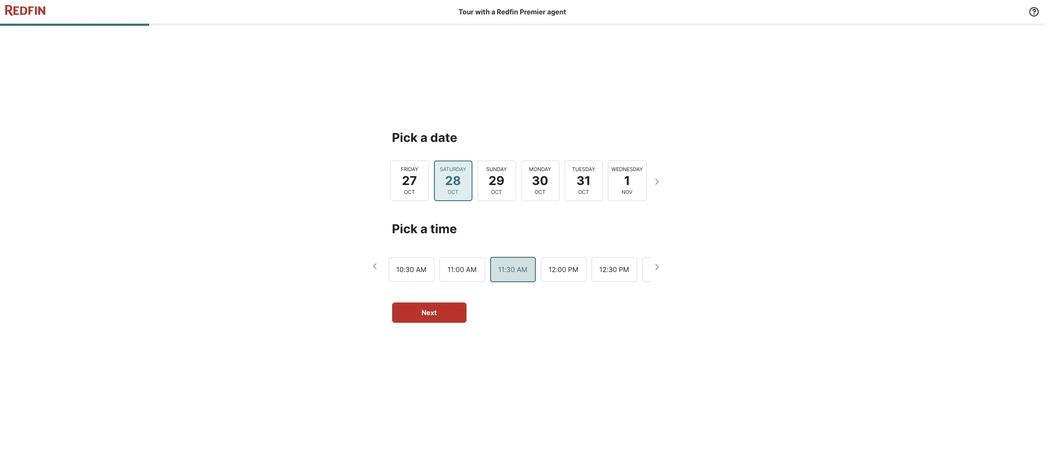 Task type: locate. For each thing, give the bounding box(es) containing it.
1 horizontal spatial pm
[[619, 266, 630, 274]]

29
[[489, 173, 505, 188]]

1 pm from the left
[[568, 266, 579, 274]]

5 oct from the left
[[579, 189, 589, 195]]

previous image
[[369, 260, 382, 273]]

0 vertical spatial pick
[[392, 130, 418, 145]]

oct
[[404, 189, 415, 195], [448, 189, 459, 195], [491, 189, 502, 195], [535, 189, 546, 195], [579, 189, 589, 195]]

oct inside saturday 28 oct
[[448, 189, 459, 195]]

friday
[[401, 166, 418, 172]]

am inside button
[[517, 266, 528, 274]]

a for date
[[421, 130, 428, 145]]

2 vertical spatial a
[[421, 222, 428, 236]]

redfin
[[497, 8, 518, 16]]

3 oct from the left
[[491, 189, 502, 195]]

oct inside tuesday 31 oct
[[579, 189, 589, 195]]

a right with
[[492, 8, 496, 16]]

a
[[492, 8, 496, 16], [421, 130, 428, 145], [421, 222, 428, 236]]

pm inside button
[[568, 266, 579, 274]]

a left time
[[421, 222, 428, 236]]

2 pm from the left
[[619, 266, 630, 274]]

am
[[416, 266, 427, 274], [466, 266, 477, 274], [517, 266, 528, 274]]

0 horizontal spatial pm
[[568, 266, 579, 274]]

pick up friday on the left top of page
[[392, 130, 418, 145]]

am right 10:30
[[416, 266, 427, 274]]

12:30
[[600, 266, 617, 274]]

28
[[445, 173, 461, 188]]

pick left time
[[392, 222, 418, 236]]

11:30 am
[[499, 266, 528, 274]]

1 oct from the left
[[404, 189, 415, 195]]

pick
[[392, 130, 418, 145], [392, 222, 418, 236]]

pm inside button
[[619, 266, 630, 274]]

oct inside friday 27 oct
[[404, 189, 415, 195]]

nov
[[622, 189, 633, 195]]

2 oct from the left
[[448, 189, 459, 195]]

10:30 am
[[397, 266, 427, 274]]

0 horizontal spatial am
[[416, 266, 427, 274]]

2 am from the left
[[466, 266, 477, 274]]

oct inside monday 30 oct
[[535, 189, 546, 195]]

pick for pick a time
[[392, 222, 418, 236]]

am right 11:00
[[466, 266, 477, 274]]

oct down 31
[[579, 189, 589, 195]]

4 oct from the left
[[535, 189, 546, 195]]

1 vertical spatial a
[[421, 130, 428, 145]]

date
[[431, 130, 458, 145]]

am inside button
[[416, 266, 427, 274]]

am inside button
[[466, 266, 477, 274]]

oct down 27
[[404, 189, 415, 195]]

oct down 28 on the top left of page
[[448, 189, 459, 195]]

2 pick from the top
[[392, 222, 418, 236]]

progress bar
[[0, 24, 1046, 26]]

am for 11:30 am
[[517, 266, 528, 274]]

1 pick from the top
[[392, 130, 418, 145]]

12:30 pm button
[[592, 258, 637, 282]]

10:30 am button
[[389, 258, 434, 282]]

oct down 29
[[491, 189, 502, 195]]

11:30 am button
[[490, 257, 536, 283]]

next
[[422, 309, 437, 317]]

pick for pick a date
[[392, 130, 418, 145]]

1 horizontal spatial am
[[466, 266, 477, 274]]

tour
[[459, 8, 474, 16]]

pm right 12:00
[[568, 266, 579, 274]]

saturday
[[440, 166, 466, 172]]

pm right 12:30
[[619, 266, 630, 274]]

with
[[476, 8, 490, 16]]

pick a date
[[392, 130, 458, 145]]

12:00 pm
[[549, 266, 579, 274]]

3 am from the left
[[517, 266, 528, 274]]

1 vertical spatial pick
[[392, 222, 418, 236]]

am for 11:00 am
[[466, 266, 477, 274]]

1 am from the left
[[416, 266, 427, 274]]

wednesday
[[612, 166, 643, 172]]

oct inside sunday 29 oct
[[491, 189, 502, 195]]

pm
[[568, 266, 579, 274], [619, 266, 630, 274]]

0 vertical spatial a
[[492, 8, 496, 16]]

a left date
[[421, 130, 428, 145]]

oct down 30
[[535, 189, 546, 195]]

agent
[[547, 8, 567, 16]]

am right the 11:30
[[517, 266, 528, 274]]

2 horizontal spatial am
[[517, 266, 528, 274]]



Task type: describe. For each thing, give the bounding box(es) containing it.
am for 10:30 am
[[416, 266, 427, 274]]

11:00 am button
[[440, 258, 485, 282]]

11:00
[[448, 266, 464, 274]]

31
[[577, 173, 591, 188]]

time
[[431, 222, 457, 236]]

sunday
[[486, 166, 507, 172]]

next image
[[650, 261, 664, 274]]

next button
[[392, 303, 467, 323]]

oct for 27
[[404, 189, 415, 195]]

sunday 29 oct
[[486, 166, 507, 195]]

wednesday 1 nov
[[612, 166, 643, 195]]

1
[[625, 173, 631, 188]]

a for time
[[421, 222, 428, 236]]

10:30
[[397, 266, 414, 274]]

12:00 pm button
[[541, 258, 587, 282]]

tuesday
[[572, 166, 596, 172]]

pm for 12:00 pm
[[568, 266, 579, 274]]

oct for 29
[[491, 189, 502, 195]]

pm for 12:30 pm
[[619, 266, 630, 274]]

monday
[[529, 166, 551, 172]]

oct for 28
[[448, 189, 459, 195]]

monday 30 oct
[[529, 166, 551, 195]]

friday 27 oct
[[401, 166, 418, 195]]

premier
[[520, 8, 546, 16]]

tuesday 31 oct
[[572, 166, 596, 195]]

30
[[532, 173, 549, 188]]

oct for 31
[[579, 189, 589, 195]]

tour with a redfin premier agent
[[459, 8, 567, 16]]

oct for 30
[[535, 189, 546, 195]]

pick a time
[[392, 222, 457, 236]]

12:30 pm
[[600, 266, 630, 274]]

next image
[[650, 175, 664, 189]]

saturday 28 oct
[[440, 166, 466, 195]]

11:30
[[499, 266, 515, 274]]

12:00
[[549, 266, 567, 274]]

27
[[402, 173, 417, 188]]

11:00 am
[[448, 266, 477, 274]]



Task type: vqa. For each thing, say whether or not it's contained in the screenshot.


